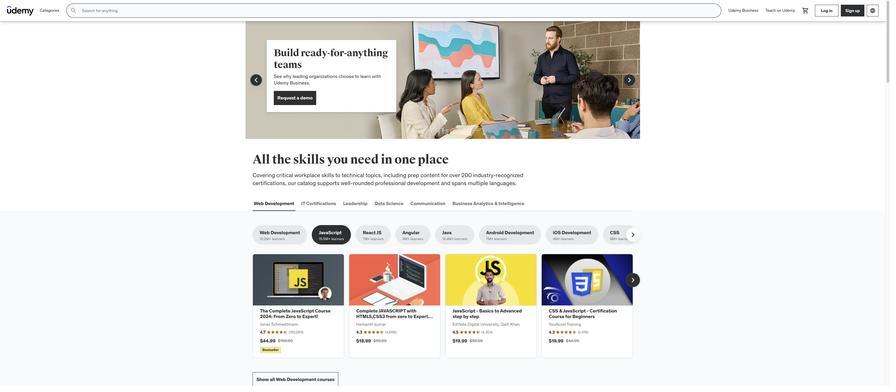 Task type: describe. For each thing, give the bounding box(es) containing it.
2 step from the left
[[470, 314, 479, 320]]

catalog
[[297, 180, 316, 187]]

business inside button
[[453, 200, 473, 206]]

to inside covering critical workplace skills to technical topics, including prep content for over 200 industry-recognized certifications, our catalog supports well-rounded professional development and spans multiple languages.
[[335, 172, 340, 179]]

html5,css3
[[356, 314, 385, 320]]

web for web development 12.2m+ learners
[[260, 230, 270, 236]]

udemy inside build ready-for-anything teams see why leading organizations choose to learn with udemy business.
[[274, 80, 289, 86]]

all the skills you need in one place
[[253, 152, 449, 167]]

all
[[270, 377, 275, 382]]

development for web development 12.2m+ learners
[[271, 230, 300, 236]]

development
[[407, 180, 440, 187]]

shopping cart with 0 items image
[[802, 7, 809, 14]]

intelligence
[[499, 200, 525, 206]]

development for web development
[[265, 200, 294, 206]]

anything
[[347, 47, 388, 59]]

udemy business
[[729, 8, 759, 13]]

covering critical workplace skills to technical topics, including prep content for over 200 industry-recognized certifications, our catalog supports well-rounded professional development and spans multiple languages.
[[253, 172, 524, 187]]

ios
[[553, 230, 561, 236]]

- inside css & javascript - certification course for beginners
[[587, 308, 589, 314]]

zero
[[398, 314, 407, 320]]

0 horizontal spatial in
[[381, 152, 392, 167]]

languages.
[[490, 180, 517, 187]]

1 step from the left
[[453, 314, 462, 320]]

need
[[350, 152, 379, 167]]

& inside button
[[495, 200, 498, 206]]

data
[[375, 200, 385, 206]]

leadership
[[343, 200, 368, 206]]

from
[[274, 314, 285, 320]]

categories button
[[36, 4, 63, 18]]

the complete javascript course 2024: from zero to expert! link
[[260, 308, 331, 320]]

learners inside android development 7m+ learners
[[494, 237, 507, 241]]

12.2m+
[[260, 237, 271, 241]]

udemy inside udemy business link
[[729, 8, 741, 13]]

see
[[274, 73, 282, 79]]

javascript - basics to advanced step by step link
[[453, 308, 522, 320]]

sign
[[846, 8, 854, 13]]

css for css & javascript - certification course for beginners
[[549, 308, 558, 314]]

it
[[301, 200, 305, 206]]

complete javascript with html5,css3 from zero to expert- 2023
[[356, 308, 430, 325]]

android
[[486, 230, 504, 236]]

complete inside complete javascript with html5,css3 from zero to expert- 2023
[[356, 308, 378, 314]]

with inside complete javascript with html5,css3 from zero to expert- 2023
[[407, 308, 417, 314]]

zero
[[286, 314, 296, 320]]

for-
[[330, 47, 347, 59]]

15.5m+
[[319, 237, 330, 241]]

recognized
[[496, 172, 524, 179]]

with inside build ready-for-anything teams see why leading organizations choose to learn with udemy business.
[[372, 73, 381, 79]]

java
[[442, 230, 452, 236]]

- inside javascript - basics to advanced step by step
[[476, 308, 478, 314]]

course inside the complete javascript course 2024: from zero to expert!
[[315, 308, 331, 314]]

course inside css & javascript - certification course for beginners
[[549, 314, 565, 320]]

log
[[821, 8, 828, 13]]

request a demo link
[[274, 91, 316, 105]]

build
[[274, 47, 299, 59]]

4m+ inside angular 4m+ learners
[[403, 237, 410, 241]]

14.4m+
[[442, 237, 454, 241]]

teams
[[274, 59, 302, 71]]

expert!
[[302, 314, 318, 320]]

communication
[[411, 200, 446, 206]]

request a demo
[[277, 95, 313, 101]]

sign up link
[[841, 5, 865, 16]]

one
[[395, 152, 416, 167]]

beginners
[[573, 314, 595, 320]]

next image for topic filters element
[[629, 230, 638, 240]]

and
[[441, 180, 451, 187]]

web development 12.2m+ learners
[[260, 230, 300, 241]]

it certifications
[[301, 200, 336, 206]]

learners inside web development 12.2m+ learners
[[272, 237, 285, 241]]

css & javascript - certification course for beginners link
[[549, 308, 617, 320]]

udemy inside teach on udemy link
[[783, 8, 795, 13]]

analytics
[[473, 200, 494, 206]]

our
[[288, 180, 296, 187]]

learners inside javascript 15.5m+ learners
[[331, 237, 344, 241]]

java 14.4m+ learners
[[442, 230, 468, 241]]

choose
[[339, 73, 354, 79]]

why
[[283, 73, 292, 79]]

0 vertical spatial in
[[829, 8, 833, 13]]

all
[[253, 152, 270, 167]]

javascript
[[379, 308, 406, 314]]

javascript - basics to advanced step by step
[[453, 308, 522, 320]]

workplace
[[295, 172, 320, 179]]

log in link
[[815, 5, 839, 16]]

javascript 15.5m+ learners
[[319, 230, 344, 241]]

courses
[[317, 377, 335, 382]]

css for css 9m+ learners
[[610, 230, 620, 236]]

learners inside css 9m+ learners
[[618, 237, 631, 241]]

learn
[[360, 73, 371, 79]]

& inside css & javascript - certification course for beginners
[[559, 308, 562, 314]]

9m+
[[610, 237, 618, 241]]

css 9m+ learners
[[610, 230, 631, 241]]

2 vertical spatial web
[[276, 377, 286, 382]]

js
[[377, 230, 382, 236]]

2024:
[[260, 314, 273, 320]]

teach
[[766, 8, 776, 13]]

up
[[855, 8, 860, 13]]

web for web development
[[254, 200, 264, 206]]

learners inside react js 7m+ learners
[[371, 237, 384, 241]]

submit search image
[[70, 7, 77, 14]]

log in
[[821, 8, 833, 13]]

choose a language image
[[870, 8, 876, 14]]

on
[[777, 8, 782, 13]]



Task type: vqa. For each thing, say whether or not it's contained in the screenshot.
left the -
yes



Task type: locate. For each thing, give the bounding box(es) containing it.
to inside complete javascript with html5,css3 from zero to expert- 2023
[[408, 314, 413, 320]]

7m+ for android development
[[486, 237, 493, 241]]

0 vertical spatial web
[[254, 200, 264, 206]]

carousel element containing the complete javascript course 2024: from zero to expert!
[[253, 254, 640, 358]]

development inside android development 7m+ learners
[[505, 230, 534, 236]]

rounded
[[353, 180, 374, 187]]

by
[[463, 314, 469, 320]]

covering
[[253, 172, 275, 179]]

learners
[[272, 237, 285, 241], [331, 237, 344, 241], [371, 237, 384, 241], [411, 237, 423, 241], [455, 237, 468, 241], [494, 237, 507, 241], [561, 237, 574, 241], [618, 237, 631, 241]]

advanced
[[500, 308, 522, 314]]

complete javascript with html5,css3 from zero to expert- 2023 link
[[356, 308, 433, 325]]

business
[[742, 8, 759, 13], [453, 200, 473, 206]]

0 vertical spatial with
[[372, 73, 381, 79]]

it certifications button
[[300, 197, 337, 211]]

expert-
[[414, 314, 430, 320]]

topic filters element
[[253, 225, 640, 245]]

supports
[[317, 180, 340, 187]]

web up 12.2m+ on the left bottom
[[260, 230, 270, 236]]

2 4m+ from the left
[[553, 237, 560, 241]]

1 horizontal spatial &
[[559, 308, 562, 314]]

the
[[260, 308, 268, 314]]

1 complete from the left
[[269, 308, 291, 314]]

next image
[[625, 75, 634, 85], [629, 230, 638, 240], [629, 276, 638, 285]]

development down certifications,
[[265, 200, 294, 206]]

7m+ for react js
[[363, 237, 370, 241]]

to inside the complete javascript course 2024: from zero to expert!
[[297, 314, 301, 320]]

learners inside java 14.4m+ learners
[[455, 237, 468, 241]]

organizations
[[309, 73, 338, 79]]

css
[[610, 230, 620, 236], [549, 308, 558, 314]]

1 - from the left
[[476, 308, 478, 314]]

0 horizontal spatial udemy
[[274, 80, 289, 86]]

development inside button
[[265, 200, 294, 206]]

css inside css & javascript - certification course for beginners
[[549, 308, 558, 314]]

multiple
[[468, 180, 488, 187]]

1 vertical spatial next image
[[629, 230, 638, 240]]

you
[[327, 152, 348, 167]]

learners inside ios development 4m+ learners
[[561, 237, 574, 241]]

1 horizontal spatial with
[[407, 308, 417, 314]]

1 horizontal spatial business
[[742, 8, 759, 13]]

over
[[449, 172, 460, 179]]

step right by
[[470, 314, 479, 320]]

8 learners from the left
[[618, 237, 631, 241]]

development for android development 7m+ learners
[[505, 230, 534, 236]]

1 4m+ from the left
[[403, 237, 410, 241]]

javascript left basics
[[453, 308, 475, 314]]

0 horizontal spatial step
[[453, 314, 462, 320]]

0 horizontal spatial for
[[441, 172, 448, 179]]

for inside css & javascript - certification course for beginners
[[566, 314, 572, 320]]

1 horizontal spatial css
[[610, 230, 620, 236]]

learners inside angular 4m+ learners
[[411, 237, 423, 241]]

web
[[254, 200, 264, 206], [260, 230, 270, 236], [276, 377, 286, 382]]

0 vertical spatial &
[[495, 200, 498, 206]]

development right "android"
[[505, 230, 534, 236]]

next image inside topic filters element
[[629, 230, 638, 240]]

1 horizontal spatial step
[[470, 314, 479, 320]]

for up and
[[441, 172, 448, 179]]

2 horizontal spatial udemy
[[783, 8, 795, 13]]

4m+ down ios on the right
[[553, 237, 560, 241]]

complete up 2023
[[356, 308, 378, 314]]

2 - from the left
[[587, 308, 589, 314]]

5 learners from the left
[[455, 237, 468, 241]]

basics
[[479, 308, 494, 314]]

data science button
[[374, 197, 405, 211]]

request
[[277, 95, 296, 101]]

javascript left the certification
[[563, 308, 586, 314]]

javascript inside javascript - basics to advanced step by step
[[453, 308, 475, 314]]

& left beginners
[[559, 308, 562, 314]]

business down spans
[[453, 200, 473, 206]]

science
[[386, 200, 404, 206]]

javascript inside the complete javascript course 2024: from zero to expert!
[[291, 308, 314, 314]]

critical
[[276, 172, 293, 179]]

well-
[[341, 180, 353, 187]]

teach on udemy
[[766, 8, 795, 13]]

teach on udemy link
[[762, 4, 799, 18]]

1 horizontal spatial course
[[549, 314, 565, 320]]

technical
[[342, 172, 364, 179]]

0 vertical spatial next image
[[625, 75, 634, 85]]

1 horizontal spatial 7m+
[[486, 237, 493, 241]]

2 learners from the left
[[331, 237, 344, 241]]

development up 12.2m+ on the left bottom
[[271, 230, 300, 236]]

web development
[[254, 200, 294, 206]]

show
[[257, 377, 269, 382]]

0 vertical spatial for
[[441, 172, 448, 179]]

carousel element
[[246, 21, 640, 153], [253, 254, 640, 358]]

with right javascript
[[407, 308, 417, 314]]

business analytics & intelligence
[[453, 200, 525, 206]]

css inside css 9m+ learners
[[610, 230, 620, 236]]

in
[[829, 8, 833, 13], [381, 152, 392, 167]]

angular 4m+ learners
[[403, 230, 423, 241]]

javascript inside css & javascript - certification course for beginners
[[563, 308, 586, 314]]

prep
[[408, 172, 419, 179]]

2 vertical spatial next image
[[629, 276, 638, 285]]

next image for carousel 'element' containing the complete javascript course 2024: from zero to expert!
[[629, 276, 638, 285]]

development
[[265, 200, 294, 206], [271, 230, 300, 236], [505, 230, 534, 236], [562, 230, 591, 236], [287, 377, 316, 382]]

for
[[441, 172, 448, 179], [566, 314, 572, 320]]

2 7m+ from the left
[[486, 237, 493, 241]]

topics,
[[366, 172, 382, 179]]

0 horizontal spatial business
[[453, 200, 473, 206]]

categories
[[40, 8, 59, 13]]

7 learners from the left
[[561, 237, 574, 241]]

business.
[[290, 80, 310, 86]]

ready-
[[301, 47, 330, 59]]

6 learners from the left
[[494, 237, 507, 241]]

course
[[315, 308, 331, 314], [549, 314, 565, 320]]

udemy image
[[7, 6, 34, 16]]

1 vertical spatial business
[[453, 200, 473, 206]]

1 7m+ from the left
[[363, 237, 370, 241]]

0 horizontal spatial with
[[372, 73, 381, 79]]

react js 7m+ learners
[[363, 230, 384, 241]]

4m+ inside ios development 4m+ learners
[[553, 237, 560, 241]]

1 vertical spatial for
[[566, 314, 572, 320]]

in up including
[[381, 152, 392, 167]]

including
[[384, 172, 406, 179]]

1 learners from the left
[[272, 237, 285, 241]]

0 horizontal spatial 4m+
[[403, 237, 410, 241]]

1 horizontal spatial for
[[566, 314, 572, 320]]

javascript up 15.5m+
[[319, 230, 342, 236]]

web down certifications,
[[254, 200, 264, 206]]

0 horizontal spatial 7m+
[[363, 237, 370, 241]]

the complete javascript course 2024: from zero to expert!
[[260, 308, 331, 320]]

- left basics
[[476, 308, 478, 314]]

angular
[[403, 230, 420, 236]]

1 horizontal spatial udemy
[[729, 8, 741, 13]]

0 horizontal spatial &
[[495, 200, 498, 206]]

1 horizontal spatial -
[[587, 308, 589, 314]]

business left teach
[[742, 8, 759, 13]]

react
[[363, 230, 376, 236]]

development left courses
[[287, 377, 316, 382]]

0 horizontal spatial course
[[315, 308, 331, 314]]

&
[[495, 200, 498, 206], [559, 308, 562, 314]]

with right learn
[[372, 73, 381, 79]]

in right "log"
[[829, 8, 833, 13]]

industry-
[[473, 172, 496, 179]]

7m+ inside android development 7m+ learners
[[486, 237, 493, 241]]

for left beginners
[[566, 314, 572, 320]]

skills up workplace
[[293, 152, 325, 167]]

web inside web development 12.2m+ learners
[[260, 230, 270, 236]]

carousel element containing build ready-for-anything teams
[[246, 21, 640, 153]]

0 vertical spatial skills
[[293, 152, 325, 167]]

1 vertical spatial web
[[260, 230, 270, 236]]

to left learn
[[355, 73, 359, 79]]

1 vertical spatial in
[[381, 152, 392, 167]]

udemy business link
[[725, 4, 762, 18]]

step left by
[[453, 314, 462, 320]]

development inside web development 12.2m+ learners
[[271, 230, 300, 236]]

to right zero
[[408, 314, 413, 320]]

business analytics & intelligence button
[[451, 197, 526, 211]]

a
[[297, 95, 299, 101]]

1 horizontal spatial complete
[[356, 308, 378, 314]]

build ready-for-anything teams see why leading organizations choose to learn with udemy business.
[[274, 47, 388, 86]]

skills inside covering critical workplace skills to technical topics, including prep content for over 200 industry-recognized certifications, our catalog supports well-rounded professional development and spans multiple languages.
[[322, 172, 334, 179]]

2023
[[356, 319, 368, 325]]

0 vertical spatial carousel element
[[246, 21, 640, 153]]

2 complete from the left
[[356, 308, 378, 314]]

data science
[[375, 200, 404, 206]]

- left the certification
[[587, 308, 589, 314]]

to
[[355, 73, 359, 79], [335, 172, 340, 179], [495, 308, 499, 314], [297, 314, 301, 320], [408, 314, 413, 320]]

1 vertical spatial skills
[[322, 172, 334, 179]]

professional
[[375, 180, 406, 187]]

from
[[386, 314, 397, 320]]

complete inside the complete javascript course 2024: from zero to expert!
[[269, 308, 291, 314]]

& right analytics
[[495, 200, 498, 206]]

7m+ down "android"
[[486, 237, 493, 241]]

to right "zero"
[[297, 314, 301, 320]]

1 vertical spatial css
[[549, 308, 558, 314]]

skills
[[293, 152, 325, 167], [322, 172, 334, 179]]

0 horizontal spatial -
[[476, 308, 478, 314]]

previous image
[[252, 75, 261, 85]]

certifications,
[[253, 180, 287, 187]]

7m+
[[363, 237, 370, 241], [486, 237, 493, 241]]

to inside javascript - basics to advanced step by step
[[495, 308, 499, 314]]

certifications
[[306, 200, 336, 206]]

1 vertical spatial carousel element
[[253, 254, 640, 358]]

4m+ down the angular at the left bottom of the page
[[403, 237, 410, 241]]

skills up the supports
[[322, 172, 334, 179]]

for inside covering critical workplace skills to technical topics, including prep content for over 200 industry-recognized certifications, our catalog supports well-rounded professional development and spans multiple languages.
[[441, 172, 448, 179]]

Search for anything text field
[[81, 6, 714, 16]]

7m+ down react
[[363, 237, 370, 241]]

javascript inside javascript 15.5m+ learners
[[319, 230, 342, 236]]

1 horizontal spatial in
[[829, 8, 833, 13]]

to right basics
[[495, 308, 499, 314]]

web right all
[[276, 377, 286, 382]]

place
[[418, 152, 449, 167]]

css & javascript - certification course for beginners
[[549, 308, 617, 320]]

3 learners from the left
[[371, 237, 384, 241]]

1 horizontal spatial 4m+
[[553, 237, 560, 241]]

development for ios development 4m+ learners
[[562, 230, 591, 236]]

0 horizontal spatial complete
[[269, 308, 291, 314]]

7m+ inside react js 7m+ learners
[[363, 237, 370, 241]]

udemy
[[729, 8, 741, 13], [783, 8, 795, 13], [274, 80, 289, 86]]

show all web development courses link
[[253, 373, 338, 386]]

1 vertical spatial with
[[407, 308, 417, 314]]

javascript right from
[[291, 308, 314, 314]]

200
[[462, 172, 472, 179]]

to inside build ready-for-anything teams see why leading organizations choose to learn with udemy business.
[[355, 73, 359, 79]]

communication button
[[409, 197, 447, 211]]

1 vertical spatial &
[[559, 308, 562, 314]]

4m+
[[403, 237, 410, 241], [553, 237, 560, 241]]

web inside button
[[254, 200, 264, 206]]

complete right the on the left of page
[[269, 308, 291, 314]]

0 vertical spatial business
[[742, 8, 759, 13]]

development right ios on the right
[[562, 230, 591, 236]]

with
[[372, 73, 381, 79], [407, 308, 417, 314]]

spans
[[452, 180, 467, 187]]

0 horizontal spatial css
[[549, 308, 558, 314]]

0 vertical spatial css
[[610, 230, 620, 236]]

4 learners from the left
[[411, 237, 423, 241]]

to up the supports
[[335, 172, 340, 179]]

ios development 4m+ learners
[[553, 230, 591, 241]]

development inside ios development 4m+ learners
[[562, 230, 591, 236]]



